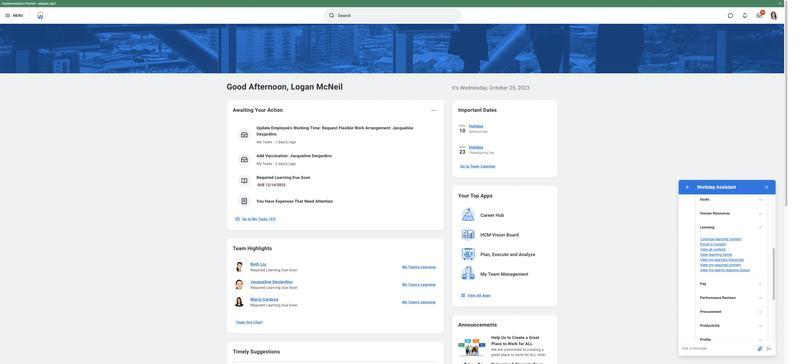 Task type: vqa. For each thing, say whether or not it's contained in the screenshot.
topmost for
yes



Task type: describe. For each thing, give the bounding box(es) containing it.
holiday button for 23
[[469, 144, 552, 151]]

my team's learning button for cardoza
[[401, 298, 438, 308]]

team's for liu
[[409, 266, 420, 270]]

work
[[516, 354, 524, 358]]

day(s) for 2
[[279, 162, 289, 166]]

you
[[257, 199, 264, 204]]

enroll in content link
[[701, 243, 727, 247]]

25,
[[510, 85, 517, 91]]

plan, execute and analyze
[[481, 252, 536, 258]]

to down the us
[[504, 342, 507, 347]]

chevron up image for human resources
[[759, 212, 763, 216]]

inbox image for my tasks - 2 day(s) ago
[[241, 156, 248, 164]]

beth liu button
[[249, 262, 268, 268]]

menu button
[[0, 7, 30, 24]]

1 vertical spatial jacqueline
[[290, 154, 311, 159]]

learning inside maria cardoza required learning due soon
[[266, 304, 281, 308]]

and
[[510, 252, 518, 258]]

profile button
[[699, 336, 766, 345]]

Search Workday  search field
[[338, 10, 451, 21]]

performance
[[701, 296, 722, 300]]

holiday thanksgiving day
[[469, 145, 495, 155]]

hub
[[496, 213, 505, 218]]

us
[[502, 336, 507, 341]]

soon inside the awaiting your action list
[[301, 175, 311, 180]]

to down committed
[[511, 354, 515, 358]]

calendar
[[481, 165, 496, 169]]

content down "transcript" at the right bottom of page
[[729, 263, 742, 268]]

justify image
[[5, 12, 11, 19]]

required for beth
[[251, 269, 265, 273]]

continue learning content enroll in content view all content view learning home view my learning transcript view my required content view my team's learning status
[[701, 238, 751, 273]]

nov for 10
[[460, 124, 466, 128]]

to right the us
[[508, 336, 511, 341]]

plan,
[[481, 252, 491, 258]]

good afternoon, logan mcneil main content
[[0, 24, 785, 365]]

committed
[[504, 348, 522, 352]]

view learning home link
[[701, 253, 733, 257]]

workday assistant
[[698, 185, 737, 190]]

awaiting
[[233, 107, 254, 113]]

0 vertical spatial all
[[526, 342, 533, 347]]

menu banner
[[0, 0, 785, 24]]

adeptai_dpt1
[[38, 2, 56, 5]]

chevron up image for productivity
[[759, 325, 763, 328]]

tasks for 2
[[263, 162, 273, 166]]

my team management button
[[459, 266, 552, 284]]

create
[[513, 336, 525, 341]]

1
[[276, 140, 278, 144]]

nov for 23
[[460, 146, 466, 149]]

my team's learning for cardoza
[[403, 301, 436, 305]]

productivity button
[[699, 322, 766, 332]]

hcm vision board button
[[459, 226, 552, 245]]

desjardins inside update employee's working time: request flexible work arrangement: jacqueline desjardins
[[257, 132, 277, 137]]

learning inside dropdown button
[[701, 226, 715, 230]]

maria cardoza button
[[249, 297, 281, 303]]

learning inside beth liu required learning due soon
[[266, 269, 281, 273]]

need
[[305, 199, 315, 204]]

team org chart button
[[234, 318, 265, 328]]

time:
[[310, 126, 321, 131]]

apps for your top apps
[[481, 193, 493, 199]]

productivity
[[701, 324, 720, 328]]

1 vertical spatial for
[[525, 354, 529, 358]]

due left 12/14/2022
[[258, 183, 265, 187]]

maria
[[251, 298, 262, 303]]

soon for desjardins
[[289, 286, 298, 290]]

chevron up image for profile
[[759, 339, 763, 342]]

inbox image for my tasks - 1 day(s) ago
[[241, 131, 248, 139]]

important dates
[[459, 107, 497, 113]]

hcm
[[481, 233, 491, 238]]

dashboard expenses image
[[241, 198, 248, 206]]

announcements element
[[459, 335, 552, 365]]

1 my from the top
[[710, 258, 714, 262]]

performance reviews
[[701, 296, 737, 300]]

implementation preview -   adeptai_dpt1
[[2, 2, 56, 5]]

send image
[[767, 347, 773, 353]]

my team's learning for liu
[[403, 266, 436, 270]]

my tasks - 1 day(s) ago
[[257, 140, 296, 144]]

nov 23
[[460, 146, 466, 155]]

chevron up image for learning
[[759, 226, 763, 230]]

my team's learning button for liu
[[401, 262, 438, 273]]

place
[[501, 354, 510, 358]]

jacqueline desjardins required learning due soon
[[251, 280, 298, 290]]

afternoon,
[[249, 82, 289, 92]]

search image
[[329, 12, 335, 19]]

…
[[546, 354, 548, 358]]

great
[[529, 336, 540, 341]]

plan, execute and analyze button
[[459, 246, 552, 264]]

holiday button for 10
[[469, 123, 552, 130]]

jacqueline desjardins button
[[249, 280, 295, 286]]

my tasks - 2 day(s) ago
[[257, 162, 296, 166]]

it's
[[453, 85, 459, 91]]

human
[[701, 212, 713, 216]]

human resources
[[701, 212, 731, 216]]

apps for view all apps
[[483, 294, 491, 298]]

beth
[[251, 262, 259, 267]]

workday
[[698, 185, 716, 190]]

my team's learning button for desjardins
[[401, 280, 438, 290]]

help us to create a great place to work for all we are committed to creating a great place to work for all wher …
[[492, 336, 548, 358]]

execute
[[493, 252, 509, 258]]

go for go to team calendar
[[461, 165, 465, 169]]

top
[[471, 193, 480, 199]]

team inside team org chart button
[[236, 321, 246, 325]]

0 vertical spatial your
[[255, 107, 266, 113]]

work inside update employee's working time: request flexible work arrangement: jacqueline desjardins
[[355, 126, 365, 131]]

timely
[[233, 349, 249, 356]]

inbox image
[[235, 217, 240, 222]]

action
[[268, 107, 283, 113]]

analyze
[[519, 252, 536, 258]]

1 horizontal spatial a
[[542, 348, 544, 352]]

team org chart
[[236, 321, 263, 325]]

veterans
[[469, 130, 482, 134]]

to right inbox image
[[248, 217, 251, 222]]

all
[[710, 248, 713, 252]]

team's for desjardins
[[409, 283, 420, 287]]

beth liu required learning due soon
[[251, 262, 298, 273]]

day for 23
[[489, 151, 495, 155]]

vision
[[493, 233, 506, 238]]

pay
[[701, 282, 707, 286]]

33 button
[[754, 10, 766, 21]]

upload clip image
[[758, 346, 764, 352]]

update
[[257, 126, 270, 131]]

attention
[[316, 199, 333, 204]]

status
[[740, 269, 751, 273]]

go for go to my tasks (33)
[[242, 217, 247, 222]]

suggestions
[[251, 349, 280, 356]]

view my team's learning status link
[[701, 269, 751, 273]]



Task type: locate. For each thing, give the bounding box(es) containing it.
day inside holiday thanksgiving day
[[489, 151, 495, 155]]

1 vertical spatial my
[[710, 263, 714, 268]]

required up due 12/14/2022
[[257, 175, 274, 180]]

desjardins
[[257, 132, 277, 137], [312, 154, 332, 159], [273, 280, 293, 285]]

holiday for 23
[[469, 145, 484, 150]]

team left calendar
[[471, 165, 480, 169]]

0 vertical spatial my team's learning button
[[401, 262, 438, 273]]

chevron up image inside human resources dropdown button
[[759, 212, 763, 216]]

2 chevron up image from the top
[[759, 212, 763, 216]]

- right the preview
[[37, 2, 38, 5]]

to up work
[[523, 348, 527, 352]]

0 vertical spatial tasks
[[263, 140, 273, 144]]

4 chevron up image from the top
[[759, 311, 763, 314]]

thanksgiving
[[469, 151, 488, 155]]

holiday up veterans
[[469, 124, 484, 129]]

career hub
[[481, 213, 505, 218]]

2 my team's learning from the top
[[403, 283, 436, 287]]

6 chevron up image from the top
[[759, 339, 763, 342]]

0 vertical spatial apps
[[481, 193, 493, 199]]

wednesday,
[[461, 85, 489, 91]]

dates
[[484, 107, 497, 113]]

1 chevron up image from the top
[[759, 198, 763, 202]]

required for jacqueline
[[251, 286, 265, 290]]

holiday
[[469, 124, 484, 129], [469, 145, 484, 150]]

learning
[[275, 175, 292, 180], [701, 226, 715, 230], [421, 266, 436, 270], [266, 269, 281, 273], [421, 283, 436, 287], [266, 286, 281, 290], [421, 301, 436, 305], [266, 304, 281, 308]]

close environment banner image
[[779, 2, 782, 5]]

tasks inside button
[[258, 217, 268, 222]]

ago up add vaccination: jacqueline desjardins
[[290, 140, 296, 144]]

team's
[[715, 269, 726, 273]]

1 vertical spatial my team's learning
[[403, 283, 436, 287]]

chevron up image for pay
[[759, 283, 763, 286]]

apps right top
[[481, 193, 493, 199]]

- for 1
[[274, 140, 275, 144]]

inbox image down the awaiting
[[241, 131, 248, 139]]

day right veterans
[[483, 130, 488, 134]]

holiday inside holiday veterans day
[[469, 124, 484, 129]]

learning up required
[[715, 258, 728, 262]]

1 vertical spatial inbox image
[[241, 156, 248, 164]]

2 vertical spatial -
[[274, 162, 275, 166]]

0 vertical spatial a
[[526, 336, 528, 341]]

tasks left 2
[[263, 162, 273, 166]]

0 horizontal spatial a
[[526, 336, 528, 341]]

tasks for 1
[[263, 140, 273, 144]]

arrow left image
[[686, 185, 691, 190]]

required up maria
[[251, 286, 265, 290]]

0 vertical spatial holiday button
[[469, 123, 552, 130]]

required inside maria cardoza required learning due soon
[[251, 304, 265, 308]]

required inside the awaiting your action list
[[257, 175, 274, 180]]

preview
[[25, 2, 36, 5]]

apps inside button
[[483, 294, 491, 298]]

2 chevron up image from the top
[[759, 283, 763, 286]]

3 chevron up image from the top
[[759, 297, 763, 300]]

0 vertical spatial nov
[[460, 124, 466, 128]]

procurement
[[701, 310, 722, 314]]

you have expenses that need attention
[[257, 199, 333, 204]]

required for maria
[[251, 304, 265, 308]]

learning down view all content link
[[710, 253, 722, 257]]

5 chevron up image from the top
[[759, 325, 763, 328]]

go to team calendar button
[[459, 161, 498, 172]]

1 vertical spatial holiday button
[[469, 144, 552, 151]]

due down jacqueline desjardins button
[[282, 286, 288, 290]]

3 my team's learning button from the top
[[401, 298, 438, 308]]

3 my team's learning from the top
[[403, 301, 436, 305]]

1 team's from the top
[[409, 266, 420, 270]]

your top apps
[[459, 193, 493, 199]]

view all content link
[[701, 248, 726, 252]]

my team's learning for desjardins
[[403, 283, 436, 287]]

nov left holiday veterans day
[[460, 124, 466, 128]]

0 vertical spatial inbox image
[[241, 131, 248, 139]]

career hub button
[[459, 207, 552, 225]]

transcript
[[729, 258, 745, 262]]

continue learning content link
[[701, 238, 742, 242]]

due down add vaccination: jacqueline desjardins
[[293, 175, 300, 180]]

home
[[723, 253, 733, 257]]

nov down 10
[[460, 146, 466, 149]]

0 vertical spatial -
[[37, 2, 38, 5]]

view my required content link
[[701, 263, 742, 268]]

workday assistant region
[[679, 51, 776, 365]]

2 vertical spatial tasks
[[258, 217, 268, 222]]

chevron up image inside learning dropdown button
[[759, 226, 763, 230]]

cardoza
[[263, 298, 279, 303]]

team inside go to team calendar button
[[471, 165, 480, 169]]

due up jacqueline desjardins button
[[282, 269, 288, 273]]

my team's learning
[[403, 266, 436, 270], [403, 283, 436, 287], [403, 301, 436, 305]]

important dates element
[[459, 120, 552, 160]]

chevron up image inside 'profile' dropdown button
[[759, 339, 763, 342]]

profile
[[701, 338, 712, 342]]

0 horizontal spatial your
[[255, 107, 266, 113]]

soon for liu
[[289, 269, 298, 273]]

all up creating
[[526, 342, 533, 347]]

board
[[507, 233, 519, 238]]

1 vertical spatial your
[[459, 193, 470, 199]]

2 nov from the top
[[460, 146, 466, 149]]

0 horizontal spatial go
[[242, 217, 247, 222]]

chevron up image for goals
[[759, 198, 763, 202]]

ago down add vaccination: jacqueline desjardins
[[290, 162, 296, 166]]

learning inside jacqueline desjardins required learning due soon
[[266, 286, 281, 290]]

goals
[[701, 198, 710, 202]]

2 holiday from the top
[[469, 145, 484, 150]]

0 horizontal spatial day
[[483, 130, 488, 134]]

chevron up image inside the "pay" dropdown button
[[759, 283, 763, 286]]

1 vertical spatial -
[[274, 140, 275, 144]]

- left 2
[[274, 162, 275, 166]]

hcm vision board
[[481, 233, 519, 238]]

nov
[[460, 124, 466, 128], [460, 146, 466, 149]]

2 my team's learning button from the top
[[401, 280, 438, 290]]

awaiting your action
[[233, 107, 283, 113]]

1 horizontal spatial go
[[461, 165, 465, 169]]

team's for cardoza
[[409, 301, 420, 305]]

place
[[492, 342, 502, 347]]

0 vertical spatial day
[[483, 130, 488, 134]]

team inside "my team management" button
[[488, 272, 500, 277]]

Add a message... text field
[[679, 342, 757, 356]]

0 vertical spatial work
[[355, 126, 365, 131]]

that
[[295, 199, 304, 204]]

enroll
[[701, 243, 710, 247]]

maria cardoza required learning due soon
[[251, 298, 298, 308]]

0 vertical spatial desjardins
[[257, 132, 277, 137]]

required inside jacqueline desjardins required learning due soon
[[251, 286, 265, 290]]

add
[[257, 154, 264, 159]]

highlights
[[248, 246, 272, 252]]

my left team's
[[710, 269, 714, 273]]

flexible
[[339, 126, 354, 131]]

1 ago from the top
[[290, 140, 296, 144]]

team left highlights
[[233, 246, 246, 252]]

learning button
[[699, 223, 766, 233]]

chevron up image inside productivity dropdown button
[[759, 325, 763, 328]]

procurement button
[[699, 308, 766, 318]]

are
[[498, 348, 503, 352]]

view all apps button
[[459, 291, 494, 301]]

1 vertical spatial go
[[242, 217, 247, 222]]

nbox image
[[461, 293, 466, 299]]

jacqueline inside update employee's working time: request flexible work arrangement: jacqueline desjardins
[[393, 126, 414, 131]]

due 12/14/2022
[[258, 183, 286, 187]]

1 vertical spatial tasks
[[263, 162, 273, 166]]

book open image
[[241, 177, 248, 185]]

chevron up image for procurement
[[759, 311, 763, 314]]

for right work
[[525, 354, 529, 358]]

go to my tasks (33) button
[[233, 214, 279, 225]]

1 vertical spatial desjardins
[[312, 154, 332, 159]]

work up committed
[[508, 342, 518, 347]]

1 vertical spatial apps
[[483, 294, 491, 298]]

day for 10
[[483, 130, 488, 134]]

go to team calendar
[[461, 165, 496, 169]]

required down beth liu 'button'
[[251, 269, 265, 273]]

0 vertical spatial team's
[[409, 266, 420, 270]]

1 my team's learning button from the top
[[401, 262, 438, 273]]

1 vertical spatial ago
[[290, 162, 296, 166]]

0 horizontal spatial jacqueline
[[251, 280, 272, 285]]

your left action
[[255, 107, 266, 113]]

learning down "transcript" at the right bottom of page
[[727, 269, 740, 273]]

1 day(s) from the top
[[279, 140, 289, 144]]

all down creating
[[530, 354, 537, 358]]

awaiting your action list
[[233, 121, 438, 212]]

application
[[679, 342, 776, 356]]

content down learning dropdown button at the right of page
[[730, 238, 742, 242]]

due inside jacqueline desjardins required learning due soon
[[282, 286, 288, 290]]

working
[[294, 126, 309, 131]]

jacqueline inside jacqueline desjardins required learning due soon
[[251, 280, 272, 285]]

holiday up thanksgiving
[[469, 145, 484, 150]]

0 vertical spatial my team's learning
[[403, 266, 436, 270]]

inbox image left add
[[241, 156, 248, 164]]

day right thanksgiving
[[489, 151, 495, 155]]

2 day(s) from the top
[[279, 162, 289, 166]]

1 vertical spatial work
[[508, 342, 518, 347]]

day
[[483, 130, 488, 134], [489, 151, 495, 155]]

0 vertical spatial my
[[710, 258, 714, 262]]

chevron up image inside goals dropdown button
[[759, 198, 763, 202]]

october
[[490, 85, 509, 91]]

notifications large image
[[743, 13, 748, 18]]

human resources button
[[699, 209, 766, 219]]

my team management
[[481, 272, 529, 277]]

chevron up image inside performance reviews "dropdown button"
[[759, 297, 763, 300]]

to down thanksgiving
[[466, 165, 470, 169]]

1 inbox image from the top
[[241, 131, 248, 139]]

1 vertical spatial chevron up image
[[759, 212, 763, 216]]

logan
[[291, 82, 314, 92]]

1 horizontal spatial your
[[459, 193, 470, 199]]

1 horizontal spatial jacqueline
[[290, 154, 311, 159]]

tasks left 1
[[263, 140, 273, 144]]

profile logan mcneil image
[[770, 11, 779, 21]]

0 vertical spatial day(s)
[[279, 140, 289, 144]]

content up view learning home link at the bottom of the page
[[714, 248, 726, 252]]

chevron up image for performance reviews
[[759, 297, 763, 300]]

1 my team's learning from the top
[[403, 266, 436, 270]]

all
[[526, 342, 533, 347], [530, 354, 537, 358]]

1 holiday from the top
[[469, 124, 484, 129]]

due for jacqueline desjardins
[[282, 286, 288, 290]]

go right inbox image
[[242, 217, 247, 222]]

update employee's working time: request flexible work arrangement: jacqueline desjardins
[[257, 126, 414, 137]]

2 holiday button from the top
[[469, 144, 552, 151]]

soon for cardoza
[[289, 304, 298, 308]]

performance reviews button
[[699, 294, 766, 304]]

chevron up image inside 'procurement' dropdown button
[[759, 311, 763, 314]]

ago for my tasks - 2 day(s) ago
[[290, 162, 296, 166]]

2 team's from the top
[[409, 283, 420, 287]]

0 vertical spatial holiday
[[469, 124, 484, 129]]

2 vertical spatial jacqueline
[[251, 280, 272, 285]]

chart
[[253, 321, 263, 325]]

content down continue learning content link
[[715, 243, 727, 247]]

chevron up image
[[759, 226, 763, 230], [759, 283, 763, 286], [759, 297, 763, 300], [759, 311, 763, 314], [759, 325, 763, 328], [759, 339, 763, 342]]

1 vertical spatial day
[[489, 151, 495, 155]]

team down execute
[[488, 272, 500, 277]]

tasks left (33)
[[258, 217, 268, 222]]

day(s) right 2
[[279, 162, 289, 166]]

2 inbox image from the top
[[241, 156, 248, 164]]

view
[[701, 248, 709, 252], [701, 253, 709, 257], [701, 258, 709, 262], [701, 263, 709, 268], [701, 269, 709, 273], [468, 294, 476, 298]]

1 vertical spatial all
[[530, 354, 537, 358]]

1 vertical spatial nov
[[460, 146, 466, 149]]

apps right all
[[483, 294, 491, 298]]

inbox image
[[241, 131, 248, 139], [241, 156, 248, 164]]

1 vertical spatial my team's learning button
[[401, 280, 438, 290]]

soon inside maria cardoza required learning due soon
[[289, 304, 298, 308]]

1 vertical spatial day(s)
[[279, 162, 289, 166]]

go
[[461, 165, 465, 169], [242, 217, 247, 222]]

inbox large image
[[758, 13, 763, 18]]

due
[[293, 175, 300, 180], [258, 183, 265, 187], [282, 269, 288, 273], [282, 286, 288, 290], [282, 304, 288, 308]]

learning up enroll in content link
[[716, 238, 729, 242]]

(33)
[[269, 217, 276, 222]]

my
[[710, 258, 714, 262], [710, 263, 714, 268], [710, 269, 714, 273]]

0 vertical spatial jacqueline
[[393, 126, 414, 131]]

nov 10
[[460, 124, 466, 134]]

0 vertical spatial chevron up image
[[759, 198, 763, 202]]

holiday inside holiday thanksgiving day
[[469, 145, 484, 150]]

my down view learning home link at the bottom of the page
[[710, 258, 714, 262]]

x image
[[765, 185, 770, 190]]

holiday veterans day
[[469, 124, 488, 134]]

2 horizontal spatial jacqueline
[[393, 126, 414, 131]]

2 vertical spatial my team's learning button
[[401, 298, 438, 308]]

a left great
[[526, 336, 528, 341]]

0 vertical spatial ago
[[290, 140, 296, 144]]

jacqueline right vaccination: on the left of page
[[290, 154, 311, 159]]

2 vertical spatial my team's learning
[[403, 301, 436, 305]]

related actions image
[[431, 108, 436, 113]]

for down create
[[519, 342, 525, 347]]

1 horizontal spatial day
[[489, 151, 495, 155]]

you have expenses that need attention button
[[233, 192, 438, 212]]

1 chevron up image from the top
[[759, 226, 763, 230]]

day(s) right 1
[[279, 140, 289, 144]]

chevron up image
[[759, 198, 763, 202], [759, 212, 763, 216]]

day(s) for 1
[[279, 140, 289, 144]]

my left required
[[710, 263, 714, 268]]

1 holiday button from the top
[[469, 123, 552, 130]]

3 my from the top
[[710, 269, 714, 273]]

it's wednesday, october 25, 2023
[[453, 85, 530, 91]]

- for 2
[[274, 162, 275, 166]]

required
[[715, 263, 729, 268]]

1 horizontal spatial work
[[508, 342, 518, 347]]

in
[[711, 243, 714, 247]]

2 vertical spatial team's
[[409, 301, 420, 305]]

3 team's from the top
[[409, 301, 420, 305]]

team highlights list
[[233, 259, 438, 312]]

1 nov from the top
[[460, 124, 466, 128]]

timely suggestions
[[233, 349, 280, 356]]

have
[[265, 199, 275, 204]]

great
[[492, 354, 500, 358]]

0 vertical spatial for
[[519, 342, 525, 347]]

due for maria cardoza
[[282, 304, 288, 308]]

work right flexible
[[355, 126, 365, 131]]

- inside menu banner
[[37, 2, 38, 5]]

your left top
[[459, 193, 470, 199]]

soon inside jacqueline desjardins required learning due soon
[[289, 286, 298, 290]]

go down 23
[[461, 165, 465, 169]]

day inside holiday veterans day
[[483, 130, 488, 134]]

required learning due soon
[[257, 175, 311, 180]]

goals button
[[699, 195, 766, 205]]

help
[[492, 336, 501, 341]]

2 vertical spatial desjardins
[[273, 280, 293, 285]]

holiday for 10
[[469, 124, 484, 129]]

continue
[[701, 238, 715, 242]]

announcements
[[459, 322, 497, 329]]

0 vertical spatial go
[[461, 165, 465, 169]]

view inside button
[[468, 294, 476, 298]]

- left 1
[[274, 140, 275, 144]]

due for beth liu
[[282, 269, 288, 273]]

a up wher
[[542, 348, 544, 352]]

due inside beth liu required learning due soon
[[282, 269, 288, 273]]

view my learning transcript link
[[701, 258, 745, 262]]

mcneil
[[317, 82, 343, 92]]

ago for my tasks - 1 day(s) ago
[[290, 140, 296, 144]]

desjardins inside jacqueline desjardins required learning due soon
[[273, 280, 293, 285]]

1 vertical spatial holiday
[[469, 145, 484, 150]]

team left org
[[236, 321, 246, 325]]

10
[[460, 128, 466, 134]]

learning inside the awaiting your action list
[[275, 175, 292, 180]]

1 vertical spatial a
[[542, 348, 544, 352]]

1 vertical spatial team's
[[409, 283, 420, 287]]

0 horizontal spatial work
[[355, 126, 365, 131]]

-
[[37, 2, 38, 5], [274, 140, 275, 144], [274, 162, 275, 166]]

- for adeptai_dpt1
[[37, 2, 38, 5]]

management
[[501, 272, 529, 277]]

work inside help us to create a great place to work for all we are committed to creating a great place to work for all wher …
[[508, 342, 518, 347]]

jacqueline down beth liu 'button'
[[251, 280, 272, 285]]

due inside maria cardoza required learning due soon
[[282, 304, 288, 308]]

jacqueline right arrangement:
[[393, 126, 414, 131]]

required down maria
[[251, 304, 265, 308]]

2 vertical spatial my
[[710, 269, 714, 273]]

my team's learning button
[[401, 262, 438, 273], [401, 280, 438, 290], [401, 298, 438, 308]]

soon inside beth liu required learning due soon
[[289, 269, 298, 273]]

2 ago from the top
[[290, 162, 296, 166]]

due down jacqueline desjardins required learning due soon
[[282, 304, 288, 308]]

required inside beth liu required learning due soon
[[251, 269, 265, 273]]

2 my from the top
[[710, 263, 714, 268]]



